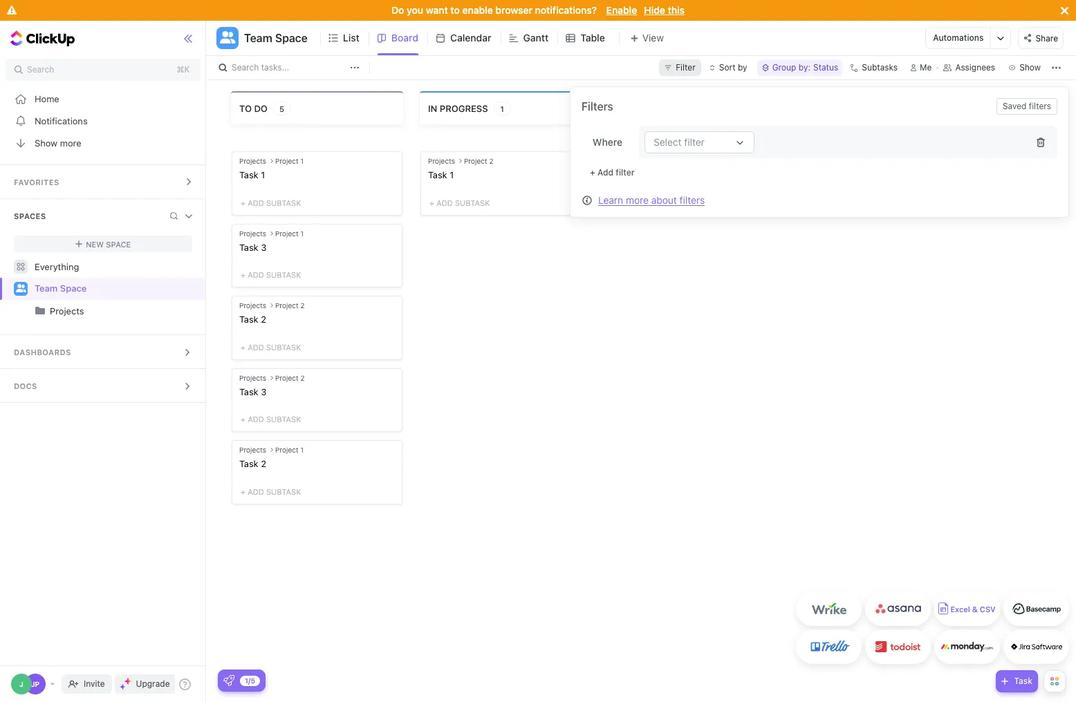 Task type: describe. For each thing, give the bounding box(es) containing it.
in
[[428, 103, 437, 114]]

excel & csv link
[[935, 592, 1000, 627]]

2 horizontal spatial filters
[[1029, 101, 1051, 111]]

invite
[[84, 679, 105, 690]]

board link
[[391, 21, 424, 55]]

+ down where
[[590, 167, 595, 178]]

dashboards
[[14, 348, 71, 357]]

5
[[279, 104, 284, 113]]

saved
[[1003, 101, 1027, 111]]

show
[[35, 137, 58, 148]]

filter inside dropdown button
[[684, 136, 705, 148]]

calendar link
[[450, 21, 497, 55]]

share button
[[1019, 27, 1064, 49]]

onboarding checklist button element
[[223, 676, 235, 687]]

enable
[[462, 4, 493, 16]]

excel & csv
[[951, 606, 996, 615]]

+ up ‎task 2
[[241, 415, 246, 424]]

notifications?
[[535, 4, 597, 16]]

assignees
[[956, 62, 996, 73]]

1 horizontal spatial space
[[106, 240, 131, 249]]

task 1
[[428, 169, 454, 181]]

2 for 2
[[301, 302, 305, 310]]

project 2 for task 3
[[275, 374, 305, 382]]

+ add subtask up ‎task 2
[[241, 415, 301, 424]]

filter
[[676, 62, 696, 73]]

projects up ‎task 2
[[239, 446, 266, 455]]

want
[[426, 4, 448, 16]]

⌘k
[[177, 64, 190, 75]]

docs
[[14, 382, 37, 391]]

gantt
[[523, 32, 549, 44]]

task 3 for project 1
[[239, 242, 267, 253]]

task 2
[[239, 314, 266, 325]]

notifications link
[[0, 110, 206, 132]]

projects up ‎task 1
[[239, 157, 266, 165]]

share
[[1036, 33, 1058, 43]]

new
[[86, 240, 104, 249]]

search tasks...
[[232, 62, 289, 73]]

list
[[343, 32, 360, 44]]

+ add filter
[[590, 167, 635, 178]]

2 projects link from the left
[[50, 300, 194, 322]]

upgrade link
[[115, 675, 175, 695]]

to do
[[239, 103, 268, 114]]

progress
[[440, 103, 488, 114]]

user group image
[[16, 285, 26, 293]]

projects down ‎task 1
[[239, 229, 266, 238]]

‎task 2
[[239, 459, 266, 470]]

team space for team space link
[[35, 283, 87, 294]]

‎task for ‎task 2
[[239, 459, 258, 470]]

projects up task 2
[[239, 302, 266, 310]]

+ down ‎task 2
[[241, 488, 246, 497]]

where
[[593, 136, 623, 148]]

+ down ‎task 1
[[241, 198, 246, 207]]

+ add subtask down task 2
[[241, 343, 301, 352]]

2 for 1
[[489, 157, 494, 165]]

you
[[407, 4, 423, 16]]

hide
[[644, 4, 665, 16]]

1 horizontal spatial to
[[451, 4, 460, 16]]

learn more about filters link
[[598, 194, 705, 206]]

project 1 for task 3
[[275, 229, 304, 238]]

task 3 for project 2
[[239, 387, 267, 398]]

+ up task 2
[[241, 271, 246, 280]]

automations button
[[927, 28, 991, 48]]

projects up task 1
[[428, 157, 455, 165]]

team for team space link
[[35, 283, 58, 294]]

more for show
[[60, 137, 81, 148]]

learn more about filters
[[598, 194, 705, 206]]

do
[[392, 4, 404, 16]]

‎task for ‎task 1
[[239, 169, 258, 181]]

csv
[[980, 606, 996, 615]]

do
[[254, 103, 268, 114]]

filter button
[[659, 59, 701, 76]]

everything
[[35, 261, 79, 272]]

assignees button
[[938, 59, 1002, 76]]

+ add subtask up task 2
[[241, 271, 301, 280]]

+ down task 1
[[430, 198, 434, 207]]

add down ‎task 1
[[248, 198, 264, 207]]

+ add subtask down ‎task 2
[[241, 488, 301, 497]]

select
[[654, 136, 682, 148]]

project 2 for task 1
[[464, 157, 494, 165]]

0 horizontal spatial filters
[[582, 100, 613, 113]]

home
[[35, 93, 59, 104]]

1 vertical spatial filter
[[616, 167, 635, 178]]

enable
[[606, 4, 637, 16]]

project 1 for ‎task 1
[[275, 157, 304, 165]]

team for the 'team space' button
[[244, 32, 272, 44]]

2 for 3
[[301, 374, 305, 382]]

team space button
[[239, 23, 308, 53]]

projects down task 2
[[239, 374, 266, 382]]



Task type: vqa. For each thing, say whether or not it's contained in the screenshot.


Task type: locate. For each thing, give the bounding box(es) containing it.
learn
[[598, 194, 623, 206]]

search for search
[[27, 64, 54, 75]]

filter
[[684, 136, 705, 148], [616, 167, 635, 178]]

0 vertical spatial to
[[451, 4, 460, 16]]

0 horizontal spatial more
[[60, 137, 81, 148]]

1 horizontal spatial team
[[244, 32, 272, 44]]

0 vertical spatial more
[[60, 137, 81, 148]]

more right "learn"
[[626, 194, 649, 206]]

0 vertical spatial filter
[[684, 136, 705, 148]]

more inside sidebar navigation
[[60, 137, 81, 148]]

Search tasks... text field
[[232, 58, 347, 77]]

task 3
[[239, 242, 267, 253], [239, 387, 267, 398]]

1 projects link from the left
[[1, 300, 194, 322]]

team up 'search tasks...'
[[244, 32, 272, 44]]

filters up where
[[582, 100, 613, 113]]

project 2 for task 2
[[275, 302, 305, 310]]

tasks...
[[261, 62, 289, 73]]

space
[[275, 32, 308, 44], [106, 240, 131, 249], [60, 283, 87, 294]]

more
[[60, 137, 81, 148], [626, 194, 649, 206]]

1/5
[[245, 677, 255, 685]]

add up task 2
[[248, 271, 264, 280]]

in progress
[[428, 103, 488, 114]]

team space link
[[35, 278, 194, 300]]

automations
[[933, 33, 984, 43]]

space for team space link
[[60, 283, 87, 294]]

team inside sidebar navigation
[[35, 283, 58, 294]]

1 3 from the top
[[261, 242, 267, 253]]

1 vertical spatial 3
[[261, 387, 267, 398]]

+
[[590, 167, 595, 178], [241, 198, 246, 207], [430, 198, 434, 207], [241, 271, 246, 280], [241, 343, 246, 352], [241, 415, 246, 424], [241, 488, 246, 497]]

to right want
[[451, 4, 460, 16]]

projects link
[[1, 300, 194, 322], [50, 300, 194, 322]]

team inside button
[[244, 32, 272, 44]]

notifications
[[35, 115, 88, 126]]

0 vertical spatial task 3
[[239, 242, 267, 253]]

1 vertical spatial to
[[239, 103, 252, 114]]

2 ‎task from the top
[[239, 459, 258, 470]]

1 vertical spatial project 1
[[275, 229, 304, 238]]

browser
[[496, 4, 533, 16]]

1 horizontal spatial filter
[[684, 136, 705, 148]]

1 vertical spatial project 2
[[275, 302, 305, 310]]

1 ‎task from the top
[[239, 169, 258, 181]]

subtask
[[266, 198, 301, 207], [455, 198, 490, 207], [266, 271, 301, 280], [266, 343, 301, 352], [266, 415, 301, 424], [266, 488, 301, 497]]

about
[[651, 194, 677, 206]]

list link
[[343, 21, 365, 55]]

1 vertical spatial team
[[35, 283, 58, 294]]

‎task 1
[[239, 169, 265, 181]]

do you want to enable browser notifications? enable hide this
[[392, 4, 685, 16]]

table
[[581, 32, 605, 44]]

filter up "learn"
[[616, 167, 635, 178]]

everything link
[[0, 256, 206, 278]]

projects
[[239, 157, 266, 165], [428, 157, 455, 165], [239, 229, 266, 238], [239, 302, 266, 310], [50, 306, 84, 317], [239, 374, 266, 382], [239, 446, 266, 455]]

0 vertical spatial project 1
[[275, 157, 304, 165]]

add down ‎task 2
[[248, 488, 264, 497]]

2 project 1 from the top
[[275, 229, 304, 238]]

projects down everything
[[50, 306, 84, 317]]

1
[[500, 104, 504, 113], [301, 157, 304, 165], [261, 169, 265, 181], [450, 169, 454, 181], [301, 229, 304, 238], [301, 446, 304, 455]]

team space down everything
[[35, 283, 87, 294]]

add down task 2
[[248, 343, 264, 352]]

me
[[920, 62, 932, 73]]

0 vertical spatial team
[[244, 32, 272, 44]]

1 vertical spatial space
[[106, 240, 131, 249]]

select filter button
[[645, 131, 755, 154]]

2
[[489, 157, 494, 165], [301, 302, 305, 310], [261, 314, 266, 325], [301, 374, 305, 382], [261, 459, 266, 470]]

0 vertical spatial team space
[[244, 32, 308, 44]]

0 horizontal spatial space
[[60, 283, 87, 294]]

&
[[972, 606, 978, 615]]

board
[[391, 32, 419, 44]]

new space
[[86, 240, 131, 249]]

onboarding checklist button image
[[223, 676, 235, 687]]

1 horizontal spatial search
[[232, 62, 259, 73]]

0 vertical spatial space
[[275, 32, 308, 44]]

1 vertical spatial team space
[[35, 283, 87, 294]]

+ add subtask
[[241, 198, 301, 207], [430, 198, 490, 207], [241, 271, 301, 280], [241, 343, 301, 352], [241, 415, 301, 424], [241, 488, 301, 497]]

more for learn
[[626, 194, 649, 206]]

complete
[[617, 103, 666, 114]]

search up the home
[[27, 64, 54, 75]]

show more
[[35, 137, 81, 148]]

team
[[244, 32, 272, 44], [35, 283, 58, 294]]

1 task 3 from the top
[[239, 242, 267, 253]]

filters
[[582, 100, 613, 113], [1029, 101, 1051, 111], [680, 194, 705, 206]]

space right new
[[106, 240, 131, 249]]

1 vertical spatial task 3
[[239, 387, 267, 398]]

project 2
[[464, 157, 494, 165], [275, 302, 305, 310], [275, 374, 305, 382]]

team space inside sidebar navigation
[[35, 283, 87, 294]]

table link
[[581, 21, 611, 55]]

team space for the 'team space' button
[[244, 32, 308, 44]]

more down notifications on the left of the page
[[60, 137, 81, 148]]

+ down task 2
[[241, 343, 246, 352]]

saved filters
[[1003, 101, 1051, 111]]

0 horizontal spatial filter
[[616, 167, 635, 178]]

add
[[598, 167, 614, 178], [248, 198, 264, 207], [437, 198, 453, 207], [248, 271, 264, 280], [248, 343, 264, 352], [248, 415, 264, 424], [248, 488, 264, 497]]

project 1 for ‎task 2
[[275, 446, 304, 455]]

2 horizontal spatial space
[[275, 32, 308, 44]]

2 vertical spatial space
[[60, 283, 87, 294]]

gantt link
[[523, 21, 554, 55]]

home link
[[0, 88, 206, 110]]

search for search tasks...
[[232, 62, 259, 73]]

3
[[261, 242, 267, 253], [261, 387, 267, 398]]

1 horizontal spatial filters
[[680, 194, 705, 206]]

calendar
[[450, 32, 491, 44]]

team space
[[244, 32, 308, 44], [35, 283, 87, 294]]

add up ‎task 2
[[248, 415, 264, 424]]

3 for project 2
[[261, 387, 267, 398]]

1 vertical spatial more
[[626, 194, 649, 206]]

2 task 3 from the top
[[239, 387, 267, 398]]

space up search tasks... text box
[[275, 32, 308, 44]]

2 vertical spatial project 2
[[275, 374, 305, 382]]

+ add subtask down ‎task 1
[[241, 198, 301, 207]]

upgrade
[[136, 679, 170, 690]]

excel
[[951, 606, 970, 615]]

to left do
[[239, 103, 252, 114]]

0 vertical spatial ‎task
[[239, 169, 258, 181]]

1 horizontal spatial more
[[626, 194, 649, 206]]

+ add subtask down task 1
[[430, 198, 490, 207]]

space down everything
[[60, 283, 87, 294]]

2 3 from the top
[[261, 387, 267, 398]]

0 horizontal spatial search
[[27, 64, 54, 75]]

0 vertical spatial project 2
[[464, 157, 494, 165]]

task
[[428, 169, 447, 181], [239, 242, 258, 253], [239, 314, 258, 325], [239, 387, 258, 398], [1014, 677, 1033, 687]]

filter right select
[[684, 136, 705, 148]]

search left tasks...
[[232, 62, 259, 73]]

3 project 1 from the top
[[275, 446, 304, 455]]

3 for project 1
[[261, 242, 267, 253]]

space for the 'team space' button
[[275, 32, 308, 44]]

favorites
[[14, 178, 59, 187]]

team space up tasks...
[[244, 32, 308, 44]]

2 vertical spatial project 1
[[275, 446, 304, 455]]

project 1
[[275, 157, 304, 165], [275, 229, 304, 238], [275, 446, 304, 455]]

search inside sidebar navigation
[[27, 64, 54, 75]]

projects inside sidebar navigation
[[50, 306, 84, 317]]

to
[[451, 4, 460, 16], [239, 103, 252, 114]]

0 horizontal spatial team space
[[35, 283, 87, 294]]

select filter
[[654, 136, 705, 148]]

search
[[232, 62, 259, 73], [27, 64, 54, 75]]

0 vertical spatial 3
[[261, 242, 267, 253]]

sidebar navigation
[[0, 21, 206, 703]]

add down task 1
[[437, 198, 453, 207]]

filters right 'about'
[[680, 194, 705, 206]]

0 horizontal spatial to
[[239, 103, 252, 114]]

me button
[[905, 59, 938, 76]]

‎task
[[239, 169, 258, 181], [239, 459, 258, 470]]

1 vertical spatial ‎task
[[239, 459, 258, 470]]

0 horizontal spatial team
[[35, 283, 58, 294]]

team down everything
[[35, 283, 58, 294]]

add up "learn"
[[598, 167, 614, 178]]

space inside button
[[275, 32, 308, 44]]

this
[[668, 4, 685, 16]]

project
[[275, 157, 299, 165], [464, 157, 487, 165], [275, 229, 299, 238], [275, 302, 299, 310], [275, 374, 299, 382], [275, 446, 299, 455]]

team space inside button
[[244, 32, 308, 44]]

1 project 1 from the top
[[275, 157, 304, 165]]

favorites button
[[0, 165, 206, 199]]

1 horizontal spatial team space
[[244, 32, 308, 44]]

filters right saved
[[1029, 101, 1051, 111]]



